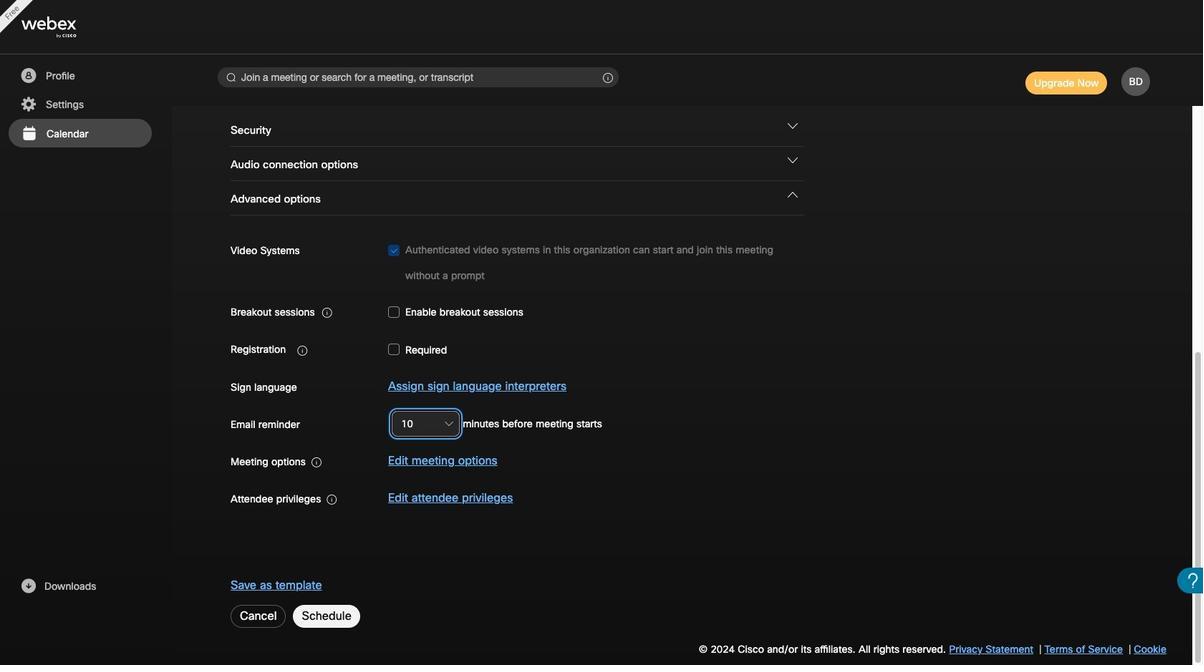 Task type: locate. For each thing, give the bounding box(es) containing it.
2 ng down image from the top
[[788, 190, 798, 200]]

cisco webex image
[[21, 17, 107, 38]]

0 vertical spatial ng down image
[[788, 155, 798, 165]]

ng down image
[[788, 121, 798, 131]]

mds settings_filled image
[[19, 96, 37, 113]]

Join a meeting or search for a meeting, or transcript text field
[[218, 67, 619, 87]]

ng down image
[[788, 155, 798, 165], [788, 190, 798, 200]]

breakout sessions: enable breakout sessions element
[[388, 299, 524, 325]]

banner
[[0, 0, 1204, 54]]

1 vertical spatial ng down image
[[788, 190, 798, 200]]



Task type: vqa. For each thing, say whether or not it's contained in the screenshot.
Join a meeting or search for a meeting, or transcript TEXT FIELD on the top
yes



Task type: describe. For each thing, give the bounding box(es) containing it.
schedule a meeting element
[[0, 0, 1204, 666]]

1 ng down image from the top
[[788, 155, 798, 165]]

advanced options region
[[224, 181, 1141, 530]]

mds people circle_filled image
[[19, 67, 37, 85]]

mds meetings_filled image
[[20, 125, 38, 143]]

video systems: authenticated video systems in this organization can start and join this meeting without a prompt element
[[388, 237, 801, 289]]

mds content download_filled image
[[19, 578, 37, 595]]

ng down image inside "advanced options" 'region'
[[788, 190, 798, 200]]



